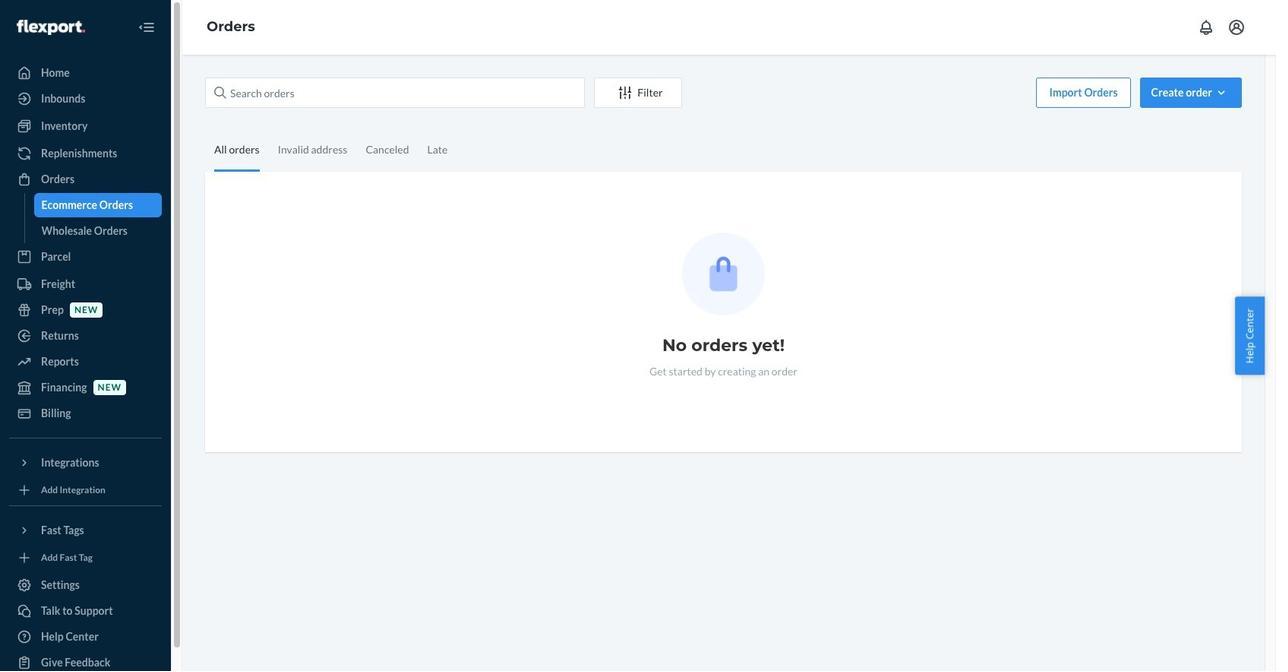 Task type: describe. For each thing, give the bounding box(es) containing it.
flexport logo image
[[17, 20, 85, 35]]

Search orders text field
[[205, 78, 585, 108]]

empty list image
[[683, 233, 765, 315]]

open account menu image
[[1228, 18, 1247, 36]]



Task type: vqa. For each thing, say whether or not it's contained in the screenshot.
Open notifications icon
yes



Task type: locate. For each thing, give the bounding box(es) containing it.
search image
[[214, 87, 227, 99]]

open notifications image
[[1198, 18, 1216, 36]]

close navigation image
[[138, 18, 156, 36]]



